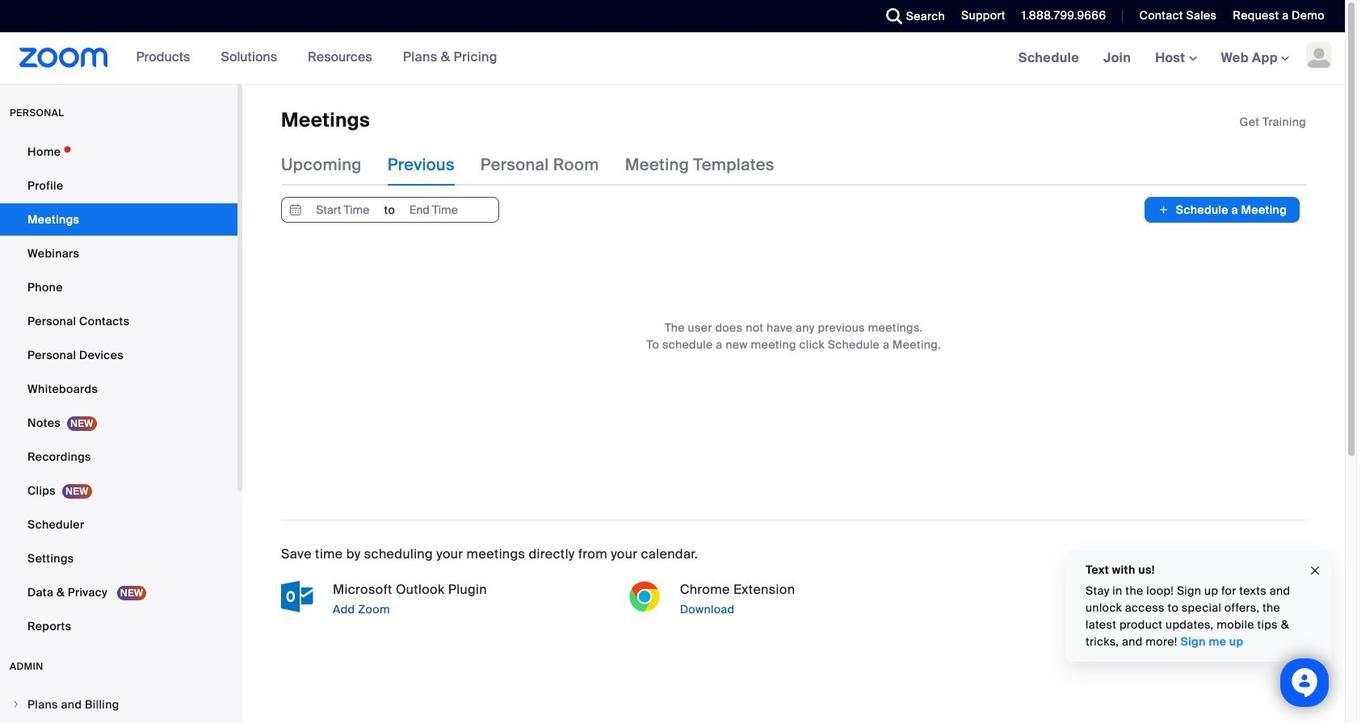 Task type: describe. For each thing, give the bounding box(es) containing it.
close image
[[1309, 562, 1322, 580]]

zoom logo image
[[19, 48, 108, 68]]

Date Range Picker End field
[[396, 198, 471, 222]]

profile picture image
[[1306, 42, 1332, 68]]

right image
[[11, 700, 21, 710]]

tabs of meeting tab list
[[281, 144, 800, 186]]



Task type: vqa. For each thing, say whether or not it's contained in the screenshot.
FOOTER
no



Task type: locate. For each thing, give the bounding box(es) containing it.
menu item
[[0, 690, 238, 721]]

date image
[[286, 198, 305, 222]]

add image
[[1158, 202, 1170, 218]]

Date Range Picker Start field
[[305, 198, 380, 222]]

meetings navigation
[[1006, 32, 1345, 85]]

personal menu menu
[[0, 136, 238, 645]]

product information navigation
[[108, 32, 510, 84]]

application
[[1240, 114, 1306, 130]]

banner
[[0, 32, 1345, 85]]



